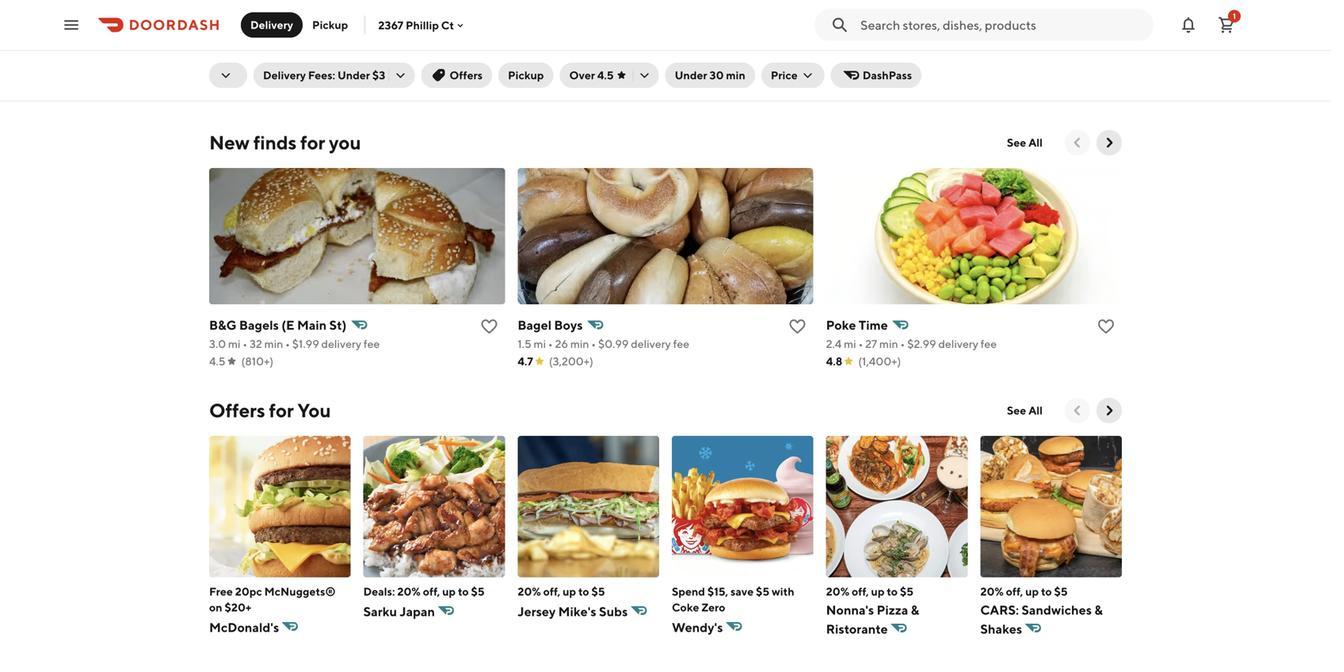 Task type: vqa. For each thing, say whether or not it's contained in the screenshot.
the rightmost • DoorDash Order
no



Task type: describe. For each thing, give the bounding box(es) containing it.
min for bagel boys
[[570, 337, 589, 350]]

1 off, from the left
[[423, 585, 440, 598]]

1 vertical spatial pickup
[[508, 69, 544, 82]]

poke
[[826, 317, 856, 332]]

mexican
[[576, 50, 626, 65]]

fee for mason jar restaurant
[[978, 69, 994, 82]]

sq pizza
[[209, 50, 262, 65]]

fee for bagel boys
[[673, 337, 690, 350]]

fee for b&g bagels (e main st)
[[364, 337, 380, 350]]

under 30 min
[[675, 69, 746, 82]]

you
[[329, 131, 361, 154]]

• left $​0
[[282, 69, 287, 82]]

$20+
[[225, 601, 251, 614]]

$5 for nonna's pizza & ristorante
[[900, 585, 914, 598]]

offers for you
[[209, 399, 331, 422]]

mcdonald's
[[209, 620, 279, 635]]

mcnuggetsⓡ
[[264, 585, 336, 598]]

free 20pc mcnuggetsⓡ on $20+
[[209, 585, 336, 614]]

1 20% from the left
[[397, 585, 421, 598]]

price button
[[762, 63, 825, 88]]

delivery for bagel boys
[[631, 337, 671, 350]]

• left $0
[[603, 69, 607, 82]]

you
[[298, 399, 331, 422]]

fee for poke time
[[981, 337, 997, 350]]

1.4 mi • 28 min • $1.49 delivery fee
[[826, 69, 994, 82]]

new finds for you
[[209, 131, 361, 154]]

• left 28
[[857, 69, 861, 82]]

• left the $1.49
[[900, 69, 904, 82]]

mi for bagel boys
[[534, 337, 546, 350]]

(e
[[282, 317, 295, 332]]

new finds for you link
[[209, 130, 361, 155]]

sq
[[209, 50, 228, 65]]

min for poke time
[[880, 337, 898, 350]]

4.7 for bagel boys
[[518, 355, 533, 368]]

el azteca mexican restaurant-mahwah
[[518, 50, 750, 65]]

cars:
[[981, 602, 1019, 618]]

$3
[[372, 69, 385, 82]]

click to add this store to your saved list image for sq pizza
[[480, 49, 499, 68]]

spend
[[672, 585, 705, 598]]

1.5 mi • 26 min • $0.99 delivery fee
[[518, 337, 690, 350]]

2.4
[[826, 337, 842, 350]]

restaurant
[[889, 50, 955, 65]]

sarku
[[364, 604, 397, 619]]

mi right 0.5
[[537, 69, 550, 82]]

1.4 for sq pizza
[[209, 69, 223, 82]]

fees:
[[308, 69, 335, 82]]

st)
[[329, 317, 347, 332]]

phillip
[[406, 18, 439, 32]]

mi for b&g bagels (e main st)
[[228, 337, 241, 350]]

1.5
[[518, 337, 532, 350]]

$0.99
[[598, 337, 629, 350]]

off, for cars: sandwiches & shakes
[[1006, 585, 1023, 598]]

jar
[[868, 50, 886, 65]]

1
[[1233, 11, 1236, 21]]

click to add this store to your saved list image for poke time
[[1097, 317, 1116, 336]]

free
[[209, 585, 233, 598]]

previous button of carousel image for new finds for you
[[1070, 135, 1086, 151]]

20pc
[[235, 585, 262, 598]]

min for mason jar restaurant
[[879, 69, 897, 82]]

2367 phillip ct
[[378, 18, 454, 32]]

$2.99
[[908, 337, 936, 350]]

27
[[866, 337, 877, 350]]

b&g
[[209, 317, 237, 332]]

nonna's
[[826, 602, 874, 618]]

see for new finds for you
[[1007, 136, 1027, 149]]

b&g bagels (e main st)
[[209, 317, 347, 332]]

1.4 for mason jar restaurant
[[826, 69, 840, 82]]

pizza for nonna's
[[877, 602, 909, 618]]

poke time
[[826, 317, 888, 332]]

0.5 mi • 24 min • $0 delivery fee
[[518, 69, 690, 82]]

to for nonna's
[[887, 585, 898, 598]]

shakes
[[981, 621, 1023, 637]]

4.5 for mason jar restaurant
[[826, 87, 843, 100]]

over 4.5
[[569, 69, 614, 82]]

click to add this store to your saved list image
[[788, 49, 807, 68]]

up for jersey mike's subs
[[563, 585, 576, 598]]

open menu image
[[62, 15, 81, 34]]

to for cars:
[[1041, 585, 1052, 598]]

sandwiches
[[1022, 602, 1092, 618]]

all for offers for you
[[1029, 404, 1043, 417]]

• left 32
[[243, 337, 247, 350]]

japan
[[400, 604, 435, 619]]

& for nonna's pizza & ristorante
[[911, 602, 919, 618]]

main
[[297, 317, 327, 332]]

off, for jersey mike's subs
[[543, 585, 561, 598]]

under 30 min button
[[665, 63, 755, 88]]

2367 phillip ct button
[[378, 18, 467, 32]]

(810+) for bagels
[[241, 355, 274, 368]]

32
[[250, 337, 262, 350]]

offers for offers
[[450, 69, 483, 82]]

22
[[246, 69, 259, 82]]

min for sq pizza
[[261, 69, 280, 82]]

mi for sq pizza
[[225, 69, 237, 82]]

20% off, up to $5 for pizza
[[826, 585, 914, 598]]

bagels
[[239, 317, 279, 332]]

el
[[518, 50, 530, 65]]

see all for offers for you
[[1007, 404, 1043, 417]]

coke
[[672, 601, 699, 614]]

$0
[[612, 69, 627, 82]]

30
[[710, 69, 724, 82]]

delivery fees: under $3
[[263, 69, 385, 82]]

next button of carousel image
[[1102, 403, 1118, 418]]

mi for poke time
[[844, 337, 856, 350]]

delivery for b&g bagels (e main st)
[[321, 337, 361, 350]]

min for b&g bagels (e main st)
[[264, 337, 283, 350]]

ristorante
[[826, 621, 888, 637]]

previous button of carousel image for offers for you
[[1070, 403, 1086, 418]]

0 horizontal spatial pickup button
[[303, 12, 358, 38]]

$25
[[391, 69, 411, 82]]

(3,200+)
[[549, 355, 594, 368]]

subs
[[599, 604, 628, 619]]

Store search: begin typing to search for stores available on DoorDash text field
[[861, 16, 1144, 34]]

• left 22
[[240, 69, 244, 82]]

$15,
[[708, 585, 729, 598]]

$1.49
[[907, 69, 933, 82]]

boys
[[554, 317, 583, 332]]

4.5 inside 'button'
[[597, 69, 614, 82]]

wendy's
[[672, 620, 723, 635]]

20% off, up to $5 for sandwiches
[[981, 585, 1068, 598]]

jersey mike's subs
[[518, 604, 628, 619]]

4.5 for b&g bagels (e main st)
[[209, 355, 226, 368]]

azteca
[[532, 50, 573, 65]]

mason jar restaurant
[[826, 50, 955, 65]]

jersey
[[518, 604, 556, 619]]

cars: sandwiches & shakes
[[981, 602, 1103, 637]]

1 $5 from the left
[[471, 585, 485, 598]]

on
[[209, 601, 222, 614]]



Task type: locate. For each thing, give the bounding box(es) containing it.
(810+)
[[859, 87, 891, 100], [241, 355, 274, 368]]

4 to from the left
[[1041, 585, 1052, 598]]

0 horizontal spatial 1.4
[[209, 69, 223, 82]]

restaurant-
[[629, 50, 700, 65]]

1.4 down sq at the left top
[[209, 69, 223, 82]]

click to add this store to your saved list image for b&g bagels (e main st)
[[480, 317, 499, 336]]

4.8
[[518, 87, 534, 100], [826, 355, 843, 368]]

0 vertical spatial pickup button
[[303, 12, 358, 38]]

0 horizontal spatial (810+)
[[241, 355, 274, 368]]

to for jersey
[[579, 585, 589, 598]]

pizza up ristorante
[[877, 602, 909, 618]]

mason
[[826, 50, 866, 65]]

1.4 mi • 22 min • $​0 delivery fee over $25
[[209, 69, 411, 82]]

• left $2.99 at the bottom
[[901, 337, 905, 350]]

all for new finds for you
[[1029, 136, 1043, 149]]

fee right $2.99 at the bottom
[[981, 337, 997, 350]]

1 to from the left
[[458, 585, 469, 598]]

mi right 1.5
[[534, 337, 546, 350]]

offers inside button
[[450, 69, 483, 82]]

4.7 for sq pizza
[[209, 87, 225, 100]]

up up jersey mike's subs
[[563, 585, 576, 598]]

3 off, from the left
[[852, 585, 869, 598]]

delivery for mason jar restaurant
[[936, 69, 976, 82]]

1 vertical spatial previous button of carousel image
[[1070, 403, 1086, 418]]

1 vertical spatial offers
[[209, 399, 265, 422]]

28
[[864, 69, 877, 82]]

pickup down el
[[508, 69, 544, 82]]

1 horizontal spatial &
[[1095, 602, 1103, 618]]

0 vertical spatial offers
[[450, 69, 483, 82]]

3 20% from the left
[[826, 585, 850, 598]]

delivery up sq pizza
[[250, 18, 293, 31]]

delivery inside button
[[250, 18, 293, 31]]

(770+)
[[550, 87, 583, 100]]

deals:
[[364, 585, 395, 598]]

fee left over
[[348, 69, 364, 82]]

up for nonna's pizza & ristorante
[[871, 585, 885, 598]]

1 button
[[1211, 9, 1243, 41]]

1 see all from the top
[[1007, 136, 1043, 149]]

2 up from the left
[[563, 585, 576, 598]]

all left next button of carousel image
[[1029, 136, 1043, 149]]

deals: 20% off, up to $5
[[364, 585, 485, 598]]

offers
[[450, 69, 483, 82], [209, 399, 265, 422]]

spend $15, save $5 with coke zero
[[672, 585, 795, 614]]

pickup button
[[303, 12, 358, 38], [499, 63, 554, 88]]

1 horizontal spatial 4.7
[[518, 355, 533, 368]]

up for cars: sandwiches & shakes
[[1026, 585, 1039, 598]]

20% for nonna's pizza & ristorante
[[826, 585, 850, 598]]

delivery
[[306, 69, 346, 82], [630, 69, 671, 82], [936, 69, 976, 82], [321, 337, 361, 350], [631, 337, 671, 350], [939, 337, 979, 350]]

4.8 for el
[[518, 87, 534, 100]]

delivery right $0.99
[[631, 337, 671, 350]]

1 vertical spatial see all link
[[998, 398, 1053, 423]]

over
[[569, 69, 595, 82]]

& for cars: sandwiches & shakes
[[1095, 602, 1103, 618]]

1 see from the top
[[1007, 136, 1027, 149]]

2 horizontal spatial 4.5
[[826, 87, 843, 100]]

1 horizontal spatial under
[[675, 69, 708, 82]]

$5 for cars: sandwiches & shakes
[[1054, 585, 1068, 598]]

2 items, open order cart image
[[1217, 15, 1236, 34]]

(810+) down 32
[[241, 355, 274, 368]]

$5 for jersey mike's subs
[[592, 585, 605, 598]]

previous button of carousel image left next button of carousel image
[[1070, 135, 1086, 151]]

20% up cars:
[[981, 585, 1004, 598]]

min right '26'
[[570, 337, 589, 350]]

20% off, up to $5 up jersey mike's subs
[[518, 585, 605, 598]]

20% off, up to $5 up cars:
[[981, 585, 1068, 598]]

0 vertical spatial pizza
[[230, 50, 262, 65]]

1.4
[[209, 69, 223, 82], [826, 69, 840, 82]]

4.5
[[597, 69, 614, 82], [826, 87, 843, 100], [209, 355, 226, 368]]

2 see all link from the top
[[998, 398, 1053, 423]]

under inside button
[[675, 69, 708, 82]]

see for offers for you
[[1007, 404, 1027, 417]]

mi for mason jar restaurant
[[842, 69, 854, 82]]

delivery down st)
[[321, 337, 361, 350]]

1 20% off, up to $5 from the left
[[518, 585, 605, 598]]

delivery right $​0
[[306, 69, 346, 82]]

1 vertical spatial for
[[269, 399, 294, 422]]

pickup
[[312, 18, 348, 31], [508, 69, 544, 82]]

off, up cars:
[[1006, 585, 1023, 598]]

mi right 2.4
[[844, 337, 856, 350]]

off, up jersey
[[543, 585, 561, 598]]

(1,400+)
[[859, 355, 901, 368]]

ct
[[441, 18, 454, 32]]

1 horizontal spatial pickup button
[[499, 63, 554, 88]]

fee down restaurant-
[[673, 69, 690, 82]]

20% for cars: sandwiches & shakes
[[981, 585, 1004, 598]]

2 20% off, up to $5 from the left
[[826, 585, 914, 598]]

delivery down restaurant-
[[630, 69, 671, 82]]

delivery for delivery
[[250, 18, 293, 31]]

1 horizontal spatial for
[[300, 131, 325, 154]]

min right 32
[[264, 337, 283, 350]]

1 horizontal spatial pizza
[[877, 602, 909, 618]]

up
[[442, 585, 456, 598], [563, 585, 576, 598], [871, 585, 885, 598], [1026, 585, 1039, 598]]

(810+) for jar
[[859, 87, 891, 100]]

off, up 'japan'
[[423, 585, 440, 598]]

4.5 down 3.0
[[209, 355, 226, 368]]

• left 24
[[555, 69, 559, 82]]

offers for offers for you
[[209, 399, 265, 422]]

pickup button up delivery fees: under $3 on the top of page
[[303, 12, 358, 38]]

1 vertical spatial all
[[1029, 404, 1043, 417]]

pizza for sq
[[230, 50, 262, 65]]

up right the deals:
[[442, 585, 456, 598]]

1 up from the left
[[442, 585, 456, 598]]

delivery right the $1.49
[[936, 69, 976, 82]]

2367
[[378, 18, 404, 32]]

$​0
[[289, 69, 303, 82]]

2 vertical spatial 4.5
[[209, 355, 226, 368]]

5 $5 from the left
[[1054, 585, 1068, 598]]

&
[[911, 602, 919, 618], [1095, 602, 1103, 618]]

under
[[338, 69, 370, 82], [675, 69, 708, 82]]

0 horizontal spatial offers
[[209, 399, 265, 422]]

offers down 32
[[209, 399, 265, 422]]

finds
[[253, 131, 297, 154]]

see
[[1007, 136, 1027, 149], [1007, 404, 1027, 417]]

24
[[564, 69, 577, 82]]

& right sandwiches
[[1095, 602, 1103, 618]]

4.5 down mason
[[826, 87, 843, 100]]

1 previous button of carousel image from the top
[[1070, 135, 1086, 151]]

notification bell image
[[1179, 15, 1198, 34]]

1 & from the left
[[911, 602, 919, 618]]

0 vertical spatial all
[[1029, 136, 1043, 149]]

under left 30
[[675, 69, 708, 82]]

2 horizontal spatial 20% off, up to $5
[[981, 585, 1068, 598]]

for inside 'link'
[[269, 399, 294, 422]]

1 vertical spatial 4.7
[[518, 355, 533, 368]]

2 off, from the left
[[543, 585, 561, 598]]

fee right $0.99
[[673, 337, 690, 350]]

20% up the nonna's
[[826, 585, 850, 598]]

1 1.4 from the left
[[209, 69, 223, 82]]

0 vertical spatial 4.8
[[518, 87, 534, 100]]

4 $5 from the left
[[900, 585, 914, 598]]

mike's
[[558, 604, 597, 619]]

$1.99
[[292, 337, 319, 350]]

2.4 mi • 27 min • $2.99 delivery fee
[[826, 337, 997, 350]]

0 vertical spatial pickup
[[312, 18, 348, 31]]

1 horizontal spatial 1.4
[[826, 69, 840, 82]]

pickup button left 24
[[499, 63, 554, 88]]

nonna's pizza & ristorante
[[826, 602, 919, 637]]

1 see all link from the top
[[998, 130, 1053, 155]]

4 20% from the left
[[981, 585, 1004, 598]]

over 4.5 button
[[560, 63, 659, 88]]

2 & from the left
[[1095, 602, 1103, 618]]

see all link for new finds for you
[[998, 130, 1053, 155]]

0 vertical spatial 4.7
[[209, 87, 225, 100]]

see all link for offers for you
[[998, 398, 1053, 423]]

$5
[[471, 585, 485, 598], [592, 585, 605, 598], [756, 585, 770, 598], [900, 585, 914, 598], [1054, 585, 1068, 598]]

3 to from the left
[[887, 585, 898, 598]]

previous button of carousel image left next button of carousel icon
[[1070, 403, 1086, 418]]

(570+)
[[241, 87, 274, 100]]

time
[[859, 317, 888, 332]]

1 horizontal spatial (810+)
[[859, 87, 891, 100]]

0 horizontal spatial pickup
[[312, 18, 348, 31]]

dashpass button
[[831, 63, 922, 88]]

0 horizontal spatial 4.5
[[209, 355, 226, 368]]

4.7 down 1.5
[[518, 355, 533, 368]]

4 up from the left
[[1026, 585, 1039, 598]]

offers down ct
[[450, 69, 483, 82]]

20% off, up to $5
[[518, 585, 605, 598], [826, 585, 914, 598], [981, 585, 1068, 598]]

1 horizontal spatial 4.5
[[597, 69, 614, 82]]

delivery for poke time
[[939, 337, 979, 350]]

fee
[[348, 69, 364, 82], [673, 69, 690, 82], [978, 69, 994, 82], [364, 337, 380, 350], [673, 337, 690, 350], [981, 337, 997, 350]]

0 horizontal spatial pizza
[[230, 50, 262, 65]]

over
[[366, 69, 389, 82]]

see all
[[1007, 136, 1043, 149], [1007, 404, 1043, 417]]

& inside cars: sandwiches & shakes
[[1095, 602, 1103, 618]]

4.5 down mexican
[[597, 69, 614, 82]]

min right 28
[[879, 69, 897, 82]]

$5 inside spend $15, save $5 with coke zero
[[756, 585, 770, 598]]

fee right $1.99
[[364, 337, 380, 350]]

mi down sq pizza
[[225, 69, 237, 82]]

mi right 3.0
[[228, 337, 241, 350]]

4.8 down 2.4
[[826, 355, 843, 368]]

delivery right $2.99 at the bottom
[[939, 337, 979, 350]]

delivery right 22
[[263, 69, 306, 82]]

0 vertical spatial see all link
[[998, 130, 1053, 155]]

bagel boys
[[518, 317, 583, 332]]

1 horizontal spatial offers
[[450, 69, 483, 82]]

3.0 mi • 32 min • $1.99 delivery fee
[[209, 337, 380, 350]]

min inside button
[[726, 69, 746, 82]]

off, up the nonna's
[[852, 585, 869, 598]]

0 horizontal spatial 4.7
[[209, 87, 225, 100]]

2 see all from the top
[[1007, 404, 1043, 417]]

3 $5 from the left
[[756, 585, 770, 598]]

save
[[731, 585, 754, 598]]

20%
[[397, 585, 421, 598], [518, 585, 541, 598], [826, 585, 850, 598], [981, 585, 1004, 598]]

2 20% from the left
[[518, 585, 541, 598]]

1 vertical spatial delivery
[[263, 69, 306, 82]]

pizza up 22
[[230, 50, 262, 65]]

3 up from the left
[[871, 585, 885, 598]]

new
[[209, 131, 250, 154]]

& right the nonna's
[[911, 602, 919, 618]]

2 $5 from the left
[[592, 585, 605, 598]]

20% off, up to $5 up the nonna's
[[826, 585, 914, 598]]

under left the $3
[[338, 69, 370, 82]]

with
[[772, 585, 795, 598]]

0 horizontal spatial for
[[269, 399, 294, 422]]

fee down store search: begin typing to search for stores available on doordash text box
[[978, 69, 994, 82]]

mi
[[225, 69, 237, 82], [537, 69, 550, 82], [842, 69, 854, 82], [228, 337, 241, 350], [534, 337, 546, 350], [844, 337, 856, 350]]

click to add this store to your saved list image for mason jar restaurant
[[1097, 49, 1116, 68]]

see all link
[[998, 130, 1053, 155], [998, 398, 1053, 423]]

20% up 'japan'
[[397, 585, 421, 598]]

delivery for sq pizza
[[306, 69, 346, 82]]

2 previous button of carousel image from the top
[[1070, 403, 1086, 418]]

click to add this store to your saved list image for bagel boys
[[788, 317, 807, 336]]

next button of carousel image
[[1102, 135, 1118, 151]]

0 vertical spatial 4.5
[[597, 69, 614, 82]]

min right 27
[[880, 337, 898, 350]]

1 vertical spatial pickup button
[[499, 63, 554, 88]]

mahwah
[[700, 50, 750, 65]]

min right 30
[[726, 69, 746, 82]]

• left $0.99
[[591, 337, 596, 350]]

1 vertical spatial (810+)
[[241, 355, 274, 368]]

1 vertical spatial pizza
[[877, 602, 909, 618]]

1 horizontal spatial pickup
[[508, 69, 544, 82]]

20% up jersey
[[518, 585, 541, 598]]

0 vertical spatial delivery
[[250, 18, 293, 31]]

• left '26'
[[548, 337, 553, 350]]

1 all from the top
[[1029, 136, 1043, 149]]

0 vertical spatial for
[[300, 131, 325, 154]]

off, for nonna's pizza & ristorante
[[852, 585, 869, 598]]

4.8 for poke
[[826, 355, 843, 368]]

2 all from the top
[[1029, 404, 1043, 417]]

fee for sq pizza
[[348, 69, 364, 82]]

to
[[458, 585, 469, 598], [579, 585, 589, 598], [887, 585, 898, 598], [1041, 585, 1052, 598]]

• left 27
[[859, 337, 863, 350]]

zero
[[702, 601, 726, 614]]

bagel
[[518, 317, 552, 332]]

0 vertical spatial see
[[1007, 136, 1027, 149]]

0 vertical spatial (810+)
[[859, 87, 891, 100]]

pizza
[[230, 50, 262, 65], [877, 602, 909, 618]]

offers inside 'link'
[[209, 399, 265, 422]]

pickup up delivery fees: under $3 on the top of page
[[312, 18, 348, 31]]

1 vertical spatial see all
[[1007, 404, 1043, 417]]

4.7 down sq at the left top
[[209, 87, 225, 100]]

0 horizontal spatial 20% off, up to $5
[[518, 585, 605, 598]]

•
[[240, 69, 244, 82], [282, 69, 287, 82], [555, 69, 559, 82], [603, 69, 607, 82], [857, 69, 861, 82], [900, 69, 904, 82], [243, 337, 247, 350], [285, 337, 290, 350], [548, 337, 553, 350], [591, 337, 596, 350], [859, 337, 863, 350], [901, 337, 905, 350]]

20% for jersey mike's subs
[[518, 585, 541, 598]]

see all for new finds for you
[[1007, 136, 1043, 149]]

previous button of carousel image
[[1070, 135, 1086, 151], [1070, 403, 1086, 418]]

1 horizontal spatial 20% off, up to $5
[[826, 585, 914, 598]]

2 1.4 from the left
[[826, 69, 840, 82]]

min right 22
[[261, 69, 280, 82]]

1 vertical spatial 4.5
[[826, 87, 843, 100]]

up up cars: sandwiches & shakes
[[1026, 585, 1039, 598]]

offers for you link
[[209, 398, 331, 423]]

(810+) down 28
[[859, 87, 891, 100]]

for left you
[[300, 131, 325, 154]]

20% off, up to $5 for mike's
[[518, 585, 605, 598]]

1 under from the left
[[338, 69, 370, 82]]

0 vertical spatial previous button of carousel image
[[1070, 135, 1086, 151]]

1.4 down mason
[[826, 69, 840, 82]]

all left next button of carousel icon
[[1029, 404, 1043, 417]]

delivery for delivery fees: under $3
[[263, 69, 306, 82]]

1 vertical spatial see
[[1007, 404, 1027, 417]]

4 off, from the left
[[1006, 585, 1023, 598]]

0.5
[[518, 69, 535, 82]]

2 under from the left
[[675, 69, 708, 82]]

1 vertical spatial 4.8
[[826, 355, 843, 368]]

& inside nonna's pizza & ristorante
[[911, 602, 919, 618]]

pizza inside nonna's pizza & ristorante
[[877, 602, 909, 618]]

for left "you"
[[269, 399, 294, 422]]

min
[[726, 69, 746, 82], [261, 69, 280, 82], [579, 69, 598, 82], [879, 69, 897, 82], [264, 337, 283, 350], [570, 337, 589, 350], [880, 337, 898, 350]]

• left $1.99
[[285, 337, 290, 350]]

min right 24
[[579, 69, 598, 82]]

off,
[[423, 585, 440, 598], [543, 585, 561, 598], [852, 585, 869, 598], [1006, 585, 1023, 598]]

up up nonna's pizza & ristorante
[[871, 585, 885, 598]]

offers button
[[421, 63, 492, 88]]

2 to from the left
[[579, 585, 589, 598]]

2 see from the top
[[1007, 404, 1027, 417]]

4.8 down 0.5
[[518, 87, 534, 100]]

0 horizontal spatial under
[[338, 69, 370, 82]]

0 vertical spatial see all
[[1007, 136, 1043, 149]]

0 horizontal spatial 4.8
[[518, 87, 534, 100]]

mi down mason
[[842, 69, 854, 82]]

click to add this store to your saved list image
[[480, 49, 499, 68], [1097, 49, 1116, 68], [480, 317, 499, 336], [788, 317, 807, 336], [1097, 317, 1116, 336]]

0 horizontal spatial &
[[911, 602, 919, 618]]

3.0
[[209, 337, 226, 350]]

1 horizontal spatial 4.8
[[826, 355, 843, 368]]

3 20% off, up to $5 from the left
[[981, 585, 1068, 598]]



